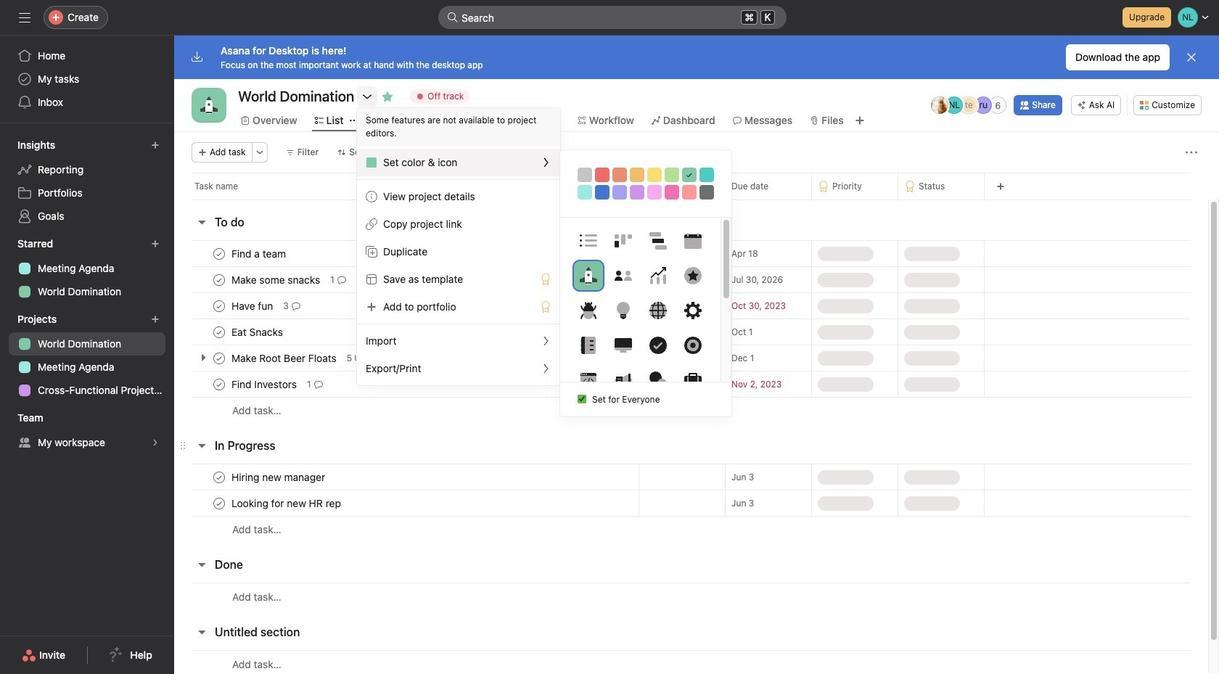Task type: locate. For each thing, give the bounding box(es) containing it.
Mark complete checkbox
[[210, 245, 228, 262], [210, 349, 228, 367], [210, 376, 228, 393], [210, 468, 228, 486]]

row
[[174, 173, 1219, 200], [192, 199, 1191, 200], [174, 240, 1208, 267], [174, 266, 1208, 293], [174, 292, 1208, 319], [174, 319, 1208, 345], [174, 345, 1208, 372], [174, 371, 1208, 398], [174, 397, 1208, 424], [174, 464, 1208, 491], [174, 490, 1208, 517], [174, 516, 1208, 543], [174, 583, 1208, 610], [174, 650, 1208, 674]]

3 task name text field from the top
[[229, 470, 330, 484]]

1 collapse task list for this group image from the top
[[196, 216, 208, 228]]

3 comments image
[[292, 301, 300, 310]]

mark complete image inside find investors cell
[[210, 376, 228, 393]]

0 horizontal spatial more actions image
[[255, 148, 264, 157]]

task name text field inside eat snacks cell
[[229, 325, 287, 339]]

mark complete checkbox inside find a team cell
[[210, 245, 228, 262]]

task name text field inside have fun cell
[[229, 299, 277, 313]]

1 mark complete image from the top
[[210, 297, 228, 315]]

mark complete image
[[210, 297, 228, 315], [210, 323, 228, 341], [210, 495, 228, 512]]

mark complete checkbox for task name text field inside find a team cell
[[210, 245, 228, 262]]

see details, my workspace image
[[151, 438, 160, 447]]

1 vertical spatial collapse task list for this group image
[[196, 559, 208, 570]]

task name text field inside find a team cell
[[229, 246, 290, 261]]

task name text field inside find investors cell
[[229, 377, 301, 391]]

task name text field for find a team cell
[[229, 246, 290, 261]]

4 mark complete image from the top
[[210, 376, 228, 393]]

mark complete checkbox for task name text box inside the have fun cell
[[210, 297, 228, 315]]

add tab image
[[854, 115, 865, 126]]

new insights image
[[151, 141, 160, 149]]

mark complete checkbox inside find investors cell
[[210, 376, 228, 393]]

5 mark complete image from the top
[[210, 468, 228, 486]]

mark complete image for task name text box in the hiring new manager cell
[[210, 468, 228, 486]]

1 task name text field from the top
[[229, 299, 277, 313]]

mark complete checkbox inside hiring new manager cell
[[210, 468, 228, 486]]

3 mark complete checkbox from the top
[[210, 376, 228, 393]]

0 vertical spatial rocket image
[[200, 97, 218, 114]]

mark complete image
[[210, 245, 228, 262], [210, 271, 228, 288], [210, 349, 228, 367], [210, 376, 228, 393], [210, 468, 228, 486]]

mark complete checkbox inside make root beer floats cell
[[210, 349, 228, 367]]

2 collapse task list for this group image from the top
[[196, 626, 208, 638]]

Mark complete checkbox
[[210, 271, 228, 288], [210, 297, 228, 315], [210, 323, 228, 341], [210, 495, 228, 512]]

task name text field inside looking for new hr rep cell
[[229, 496, 345, 510]]

4 mark complete checkbox from the top
[[210, 495, 228, 512]]

0 vertical spatial collapse task list for this group image
[[196, 440, 208, 451]]

hiring new manager cell
[[174, 464, 639, 491]]

menu
[[357, 108, 560, 385]]

mark complete checkbox inside looking for new hr rep cell
[[210, 495, 228, 512]]

4 task name text field from the top
[[229, 496, 345, 510]]

Search tasks, projects, and more text field
[[438, 6, 787, 29]]

mark complete checkbox inside eat snacks cell
[[210, 323, 228, 341]]

add field image
[[996, 182, 1005, 191]]

mark complete image inside looking for new hr rep cell
[[210, 495, 228, 512]]

3 mark complete image from the top
[[210, 495, 228, 512]]

0 vertical spatial collapse task list for this group image
[[196, 216, 208, 228]]

0 vertical spatial mark complete image
[[210, 297, 228, 315]]

collapse task list for this group image
[[196, 440, 208, 451], [196, 626, 208, 638]]

mark complete checkbox inside make some snacks cell
[[210, 271, 228, 288]]

1 mark complete checkbox from the top
[[210, 271, 228, 288]]

collapse task list for this group image
[[196, 216, 208, 228], [196, 559, 208, 570]]

mark complete checkbox inside have fun cell
[[210, 297, 228, 315]]

1 task name text field from the top
[[229, 246, 290, 261]]

mark complete image inside eat snacks cell
[[210, 323, 228, 341]]

1 vertical spatial mark complete image
[[210, 323, 228, 341]]

Task name text field
[[229, 299, 277, 313], [229, 325, 287, 339], [229, 470, 330, 484], [229, 496, 345, 510]]

mark complete image for looking for new hr rep cell
[[210, 495, 228, 512]]

task name text field inside make some snacks cell
[[229, 272, 324, 287]]

rocket image
[[200, 97, 218, 114], [579, 267, 597, 284]]

remove from starred image
[[382, 91, 393, 102]]

2 mark complete checkbox from the top
[[210, 349, 228, 367]]

teams element
[[0, 405, 174, 457]]

mark complete image inside have fun cell
[[210, 297, 228, 315]]

target image
[[684, 337, 701, 354]]

tab actions image
[[349, 116, 358, 125]]

board image
[[614, 232, 632, 250]]

1 vertical spatial rocket image
[[579, 267, 597, 284]]

4 task name text field from the top
[[229, 377, 301, 391]]

insights element
[[0, 132, 174, 231]]

None checkbox
[[578, 395, 586, 404]]

task name text field for find investors cell
[[229, 377, 301, 391]]

2 task name text field from the top
[[229, 272, 324, 287]]

None field
[[438, 6, 787, 29]]

light bulb image
[[614, 302, 632, 319]]

mark complete checkbox for task name text box within looking for new hr rep cell
[[210, 495, 228, 512]]

make some snacks cell
[[174, 266, 639, 293]]

2 task name text field from the top
[[229, 325, 287, 339]]

find a team cell
[[174, 240, 639, 267]]

mark complete image for have fun cell at the top
[[210, 297, 228, 315]]

show options image
[[362, 91, 373, 102]]

computer image
[[614, 337, 632, 354]]

global element
[[0, 36, 174, 123]]

3 mark complete image from the top
[[210, 349, 228, 367]]

1 vertical spatial collapse task list for this group image
[[196, 626, 208, 638]]

mark complete image inside find a team cell
[[210, 245, 228, 262]]

more actions image
[[1186, 147, 1197, 158], [255, 148, 264, 157]]

1 mark complete image from the top
[[210, 245, 228, 262]]

expand subtask list for the task make root beer floats image
[[197, 352, 209, 364]]

mark complete checkbox for task name text field inside the find investors cell
[[210, 376, 228, 393]]

find investors cell
[[174, 371, 639, 398]]

eat snacks cell
[[174, 319, 639, 345]]

2 vertical spatial mark complete image
[[210, 495, 228, 512]]

4 mark complete checkbox from the top
[[210, 468, 228, 486]]

3 task name text field from the top
[[229, 351, 341, 365]]

Task name text field
[[229, 246, 290, 261], [229, 272, 324, 287], [229, 351, 341, 365], [229, 377, 301, 391]]

2 mark complete image from the top
[[210, 271, 228, 288]]

0 horizontal spatial rocket image
[[200, 97, 218, 114]]

2 mark complete checkbox from the top
[[210, 297, 228, 315]]

1 mark complete checkbox from the top
[[210, 245, 228, 262]]

check image
[[649, 337, 666, 354]]

task name text field for make some snacks cell
[[229, 272, 324, 287]]

mark complete image for eat snacks cell
[[210, 323, 228, 341]]

2 mark complete image from the top
[[210, 323, 228, 341]]

menu item
[[357, 149, 560, 176]]

1 horizontal spatial rocket image
[[579, 267, 597, 284]]

1 comment image
[[314, 380, 323, 389]]

globe image
[[649, 302, 666, 319]]

3 mark complete checkbox from the top
[[210, 323, 228, 341]]

mark complete image inside hiring new manager cell
[[210, 468, 228, 486]]

list image
[[579, 232, 597, 250]]

header to do tree grid
[[174, 240, 1208, 424]]



Task type: vqa. For each thing, say whether or not it's contained in the screenshot.
Mark complete checkbox within Looking for new HR rep 'cell'
yes



Task type: describe. For each thing, give the bounding box(es) containing it.
5 subtasks image
[[355, 354, 364, 362]]

header in progress tree grid
[[174, 464, 1208, 543]]

calendar image
[[684, 232, 701, 250]]

dismiss image
[[1186, 52, 1197, 63]]

graph image
[[649, 267, 666, 284]]

mark complete checkbox for task name text box inside the eat snacks cell
[[210, 323, 228, 341]]

task name text field inside make root beer floats cell
[[229, 351, 341, 365]]

make root beer floats cell
[[174, 345, 639, 372]]

add items to starred image
[[151, 239, 160, 248]]

1 comment image
[[337, 275, 346, 284]]

html image
[[579, 372, 597, 389]]

mark complete image for task name text field inside the find investors cell
[[210, 376, 228, 393]]

mark complete checkbox for task name text box in the hiring new manager cell
[[210, 468, 228, 486]]

people image
[[614, 267, 632, 284]]

task name text field inside hiring new manager cell
[[229, 470, 330, 484]]

task name text field for mark complete icon inside the looking for new hr rep cell
[[229, 496, 345, 510]]

1 collapse task list for this group image from the top
[[196, 440, 208, 451]]

briefcase image
[[684, 372, 701, 389]]

1 horizontal spatial more actions image
[[1186, 147, 1197, 158]]

timeline image
[[649, 232, 666, 250]]

2 collapse task list for this group image from the top
[[196, 559, 208, 570]]

looking for new hr rep cell
[[174, 490, 639, 517]]

mark complete checkbox for task name text field in make some snacks cell
[[210, 271, 228, 288]]

new project or portfolio image
[[151, 315, 160, 324]]

notebook image
[[579, 337, 597, 354]]

starred element
[[0, 231, 174, 306]]

task name text field for mark complete icon in eat snacks cell
[[229, 325, 287, 339]]

bug image
[[579, 302, 597, 319]]

prominent image
[[447, 12, 459, 23]]

star image
[[684, 267, 701, 284]]

task name text field for mark complete icon within have fun cell
[[229, 299, 277, 313]]

have fun cell
[[174, 292, 639, 319]]

mark complete image for task name text field in make some snacks cell
[[210, 271, 228, 288]]

projects element
[[0, 306, 174, 405]]

megaphone image
[[614, 372, 632, 389]]

mark complete image for task name text field inside find a team cell
[[210, 245, 228, 262]]

gear image
[[684, 302, 701, 319]]

hide sidebar image
[[19, 12, 30, 23]]

chat bubbles image
[[649, 372, 666, 389]]



